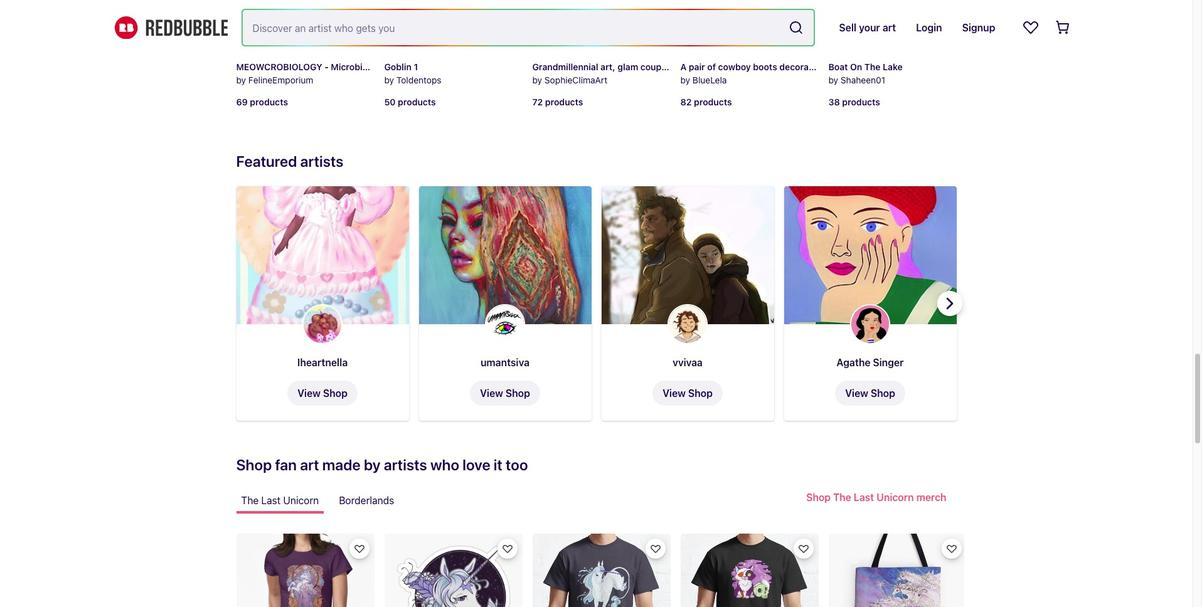 Task type: vqa. For each thing, say whether or not it's contained in the screenshot.
the top artists
yes



Task type: locate. For each thing, give the bounding box(es) containing it.
products
[[250, 96, 288, 107], [398, 96, 436, 107], [545, 96, 584, 107], [694, 96, 732, 107], [843, 96, 881, 107]]

redbubble logo image
[[115, 16, 228, 39]]

4 products from the left
[[694, 96, 732, 107]]

shop fan art made by artists who love it too
[[236, 456, 528, 474]]

iheartnella image
[[236, 186, 409, 324], [303, 304, 343, 344]]

0 vertical spatial artists
[[300, 152, 344, 170]]

umantsiva image
[[419, 186, 592, 324], [485, 304, 525, 344]]

meowcrobiology
[[236, 62, 322, 72]]

3 products from the left
[[545, 96, 584, 107]]

by inside grandmillennial art, glam couple drinking champaign by sophieclimaart
[[533, 75, 542, 85]]

products for 38 products
[[843, 96, 881, 107]]

the up shaheen01
[[865, 62, 881, 72]]

agathe
[[837, 357, 871, 368]]

by
[[236, 75, 246, 85], [385, 75, 394, 85], [533, 75, 542, 85], [681, 75, 691, 85], [829, 75, 839, 85], [364, 456, 381, 474]]

too
[[506, 456, 528, 474]]

products for 50 products
[[398, 96, 436, 107]]

the
[[865, 62, 881, 72], [241, 495, 259, 506]]

drinking
[[672, 62, 706, 72]]

boat
[[829, 62, 848, 72]]

1 horizontal spatial artists
[[384, 456, 427, 474]]

0 horizontal spatial the
[[241, 495, 259, 506]]

products down felineemporium
[[250, 96, 288, 107]]

72
[[533, 96, 543, 107]]

featured artists
[[236, 152, 344, 170]]

products for 72 products
[[545, 96, 584, 107]]

vvivaa
[[673, 357, 703, 368]]

the last unicorn
[[241, 495, 319, 506]]

products for 69 products
[[250, 96, 288, 107]]

1 products from the left
[[250, 96, 288, 107]]

2 products from the left
[[398, 96, 436, 107]]

by up 72
[[533, 75, 542, 85]]

agathe singer
[[837, 357, 904, 368]]

1 vertical spatial the
[[241, 495, 259, 506]]

iheartnella
[[297, 357, 348, 368]]

Search term search field
[[243, 10, 784, 45]]

agathe singer image
[[784, 186, 957, 324], [851, 304, 891, 344]]

shaheen01
[[841, 75, 886, 85]]

by down boat
[[829, 75, 839, 85]]

made
[[323, 456, 361, 474]]

artists left who
[[384, 456, 427, 474]]

None field
[[243, 10, 814, 45]]

by inside goblin 1 by toldentops
[[385, 75, 394, 85]]

0 vertical spatial the
[[865, 62, 881, 72]]

products down sophieclimaart
[[545, 96, 584, 107]]

38 products
[[829, 96, 881, 107]]

on
[[851, 62, 863, 72]]

the left last
[[241, 495, 259, 506]]

50
[[385, 96, 396, 107]]

products down 'toldentops'
[[398, 96, 436, 107]]

products down bluelela
[[694, 96, 732, 107]]

umantsiva
[[481, 357, 530, 368]]

goblin
[[385, 62, 412, 72]]

5 products from the left
[[843, 96, 881, 107]]

shop
[[236, 456, 272, 474]]

grandmillennial art, glam couple drinking champaign by sophieclimaart
[[533, 62, 755, 85]]

artists right featured
[[300, 152, 344, 170]]

couple
[[641, 62, 669, 72]]

love
[[463, 456, 491, 474]]

by up 69
[[236, 75, 246, 85]]

vvivaa image
[[602, 186, 774, 324], [668, 304, 708, 344]]

lake
[[883, 62, 903, 72]]

artists
[[300, 152, 344, 170], [384, 456, 427, 474]]

champaign
[[708, 62, 755, 72]]

products down shaheen01
[[843, 96, 881, 107]]

meowcrobiology - microbiology cats by felineemporium
[[236, 62, 406, 85]]

by right made on the bottom
[[364, 456, 381, 474]]

1 horizontal spatial the
[[865, 62, 881, 72]]

by down cats
[[385, 75, 394, 85]]



Task type: describe. For each thing, give the bounding box(es) containing it.
69 products
[[236, 96, 288, 107]]

-
[[325, 62, 329, 72]]

iheartnella link
[[297, 357, 348, 368]]

82
[[681, 96, 692, 107]]

by down "drinking"
[[681, 75, 691, 85]]

cats
[[388, 62, 406, 72]]

by inside boat on the lake by shaheen01
[[829, 75, 839, 85]]

boat on the lake by shaheen01
[[829, 62, 903, 85]]

borderlands
[[339, 495, 394, 506]]

bluelela
[[693, 75, 727, 85]]

goblin 1 by toldentops
[[385, 62, 442, 85]]

72 products
[[533, 96, 584, 107]]

vvivaa link
[[673, 357, 703, 368]]

agathe singer link
[[837, 357, 904, 368]]

last
[[261, 495, 281, 506]]

art,
[[601, 62, 616, 72]]

by inside meowcrobiology - microbiology cats by felineemporium
[[236, 75, 246, 85]]

featured
[[236, 152, 297, 170]]

it
[[494, 456, 503, 474]]

sophieclimaart
[[545, 75, 608, 85]]

unicorn
[[283, 495, 319, 506]]

toldentops
[[397, 75, 442, 85]]

umantsiva link
[[481, 357, 530, 368]]

1 vertical spatial artists
[[384, 456, 427, 474]]

who
[[431, 456, 460, 474]]

grandmillennial
[[533, 62, 599, 72]]

1
[[414, 62, 418, 72]]

microbiology
[[331, 62, 386, 72]]

0 horizontal spatial artists
[[300, 152, 344, 170]]

82 products
[[681, 96, 732, 107]]

38
[[829, 96, 840, 107]]

glam
[[618, 62, 639, 72]]

products for 82 products
[[694, 96, 732, 107]]

by bluelela
[[681, 75, 727, 85]]

50 products
[[385, 96, 436, 107]]

felineemporium
[[249, 75, 314, 85]]

singer
[[874, 357, 904, 368]]

borderlands link
[[334, 488, 399, 514]]

69
[[236, 96, 248, 107]]

the last unicorn link
[[236, 488, 324, 514]]

fan
[[275, 456, 297, 474]]

the inside boat on the lake by shaheen01
[[865, 62, 881, 72]]

art
[[300, 456, 319, 474]]



